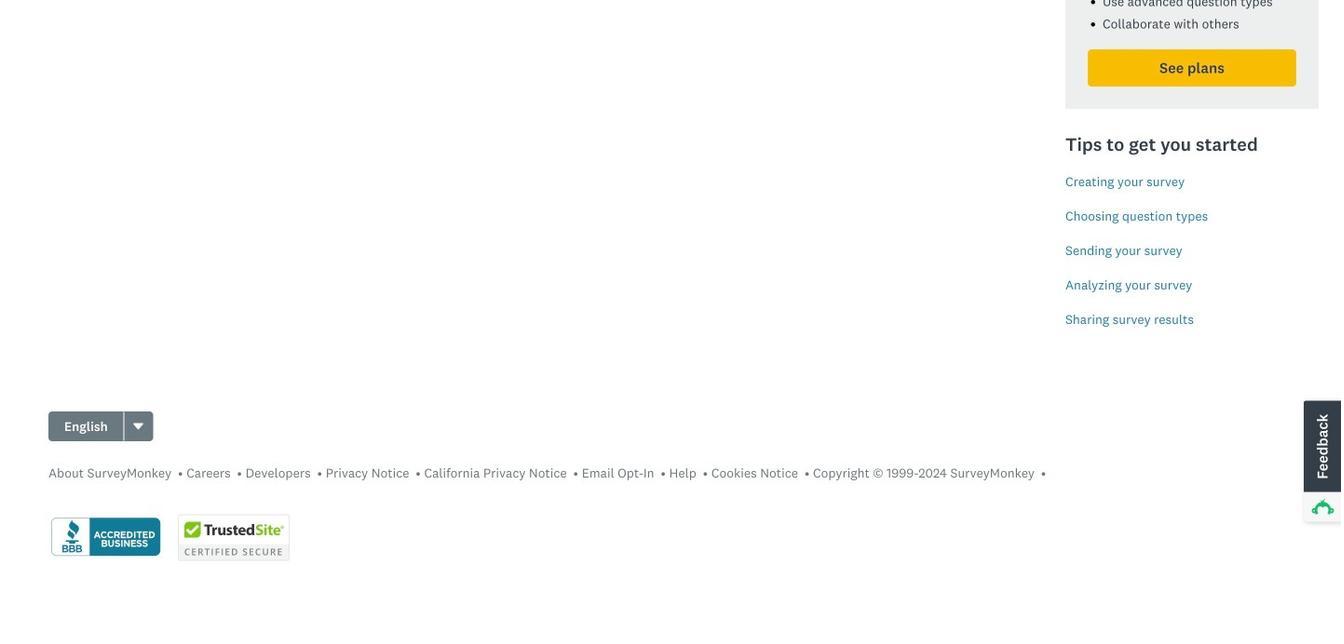 Task type: vqa. For each thing, say whether or not it's contained in the screenshot.
2nd Lock icon from the bottom of the page
no



Task type: locate. For each thing, give the bounding box(es) containing it.
trustedsite helps keep you safe from identity theft, credit card fraud, spyware, spam, viruses and online scams image
[[178, 515, 290, 561]]

group
[[48, 412, 153, 442]]

click to verify bbb accreditation and to see a bbb report. image
[[48, 516, 163, 560]]

language dropdown image
[[132, 420, 145, 433]]



Task type: describe. For each thing, give the bounding box(es) containing it.
language dropdown image
[[134, 423, 143, 430]]



